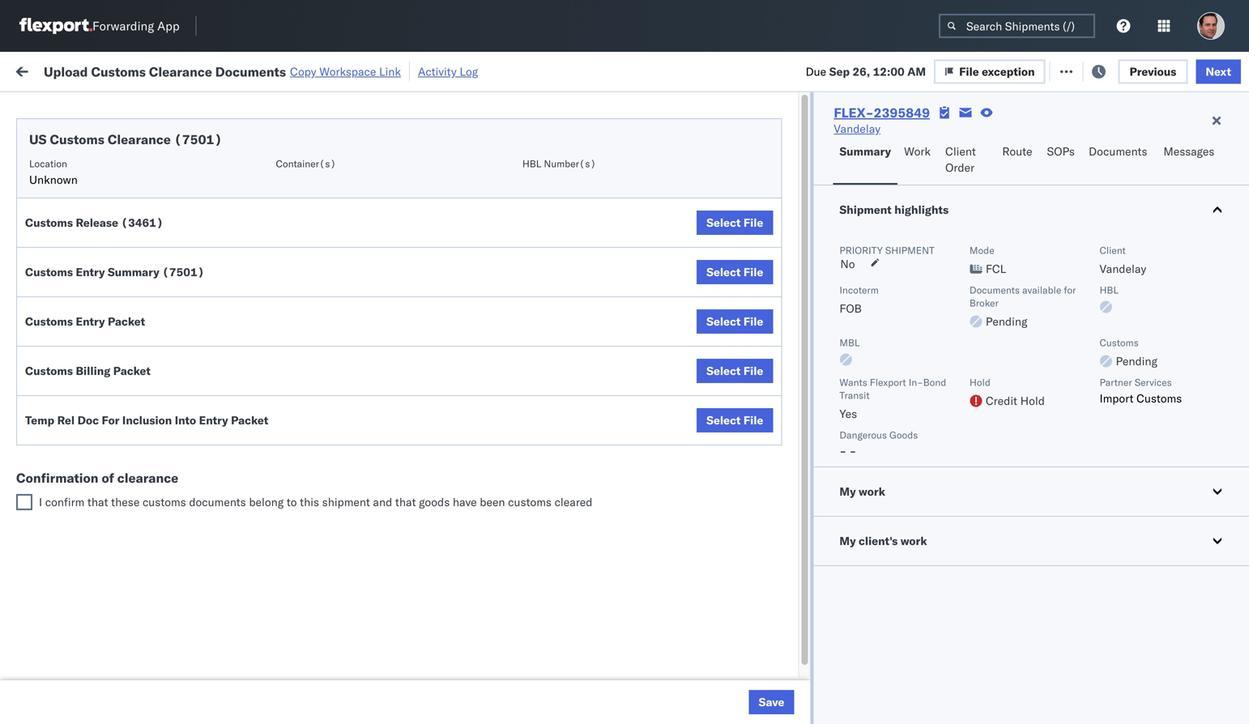Task type: locate. For each thing, give the bounding box(es) containing it.
2 appointment from the top
[[133, 269, 199, 283]]

1 vertical spatial import
[[1100, 392, 1134, 406]]

from down customs entry summary (7501)
[[126, 296, 150, 310]]

pending down broker
[[986, 315, 1028, 329]]

schedule pickup from los angeles, ca down these
[[37, 510, 218, 541]]

3 pdt, from the top
[[316, 234, 342, 248]]

2 schedule pickup from los angeles, ca button from the top
[[37, 224, 230, 258]]

packet for customs entry packet
[[108, 315, 145, 329]]

client order button
[[939, 137, 996, 185]]

my down dangerous goods - -
[[840, 485, 856, 499]]

2 test123456 from the top
[[1104, 270, 1172, 284]]

schedule for fourth schedule pickup from los angeles, ca button
[[37, 368, 85, 382]]

1 vertical spatial hbl
[[1100, 284, 1119, 296]]

3 integration from the top
[[707, 662, 763, 676]]

0 vertical spatial pending
[[986, 315, 1028, 329]]

schedule delivery appointment down us customs clearance (7501)
[[37, 162, 199, 176]]

hlxu8034992 for 4th schedule pickup from los angeles, ca button from the bottom
[[1171, 233, 1250, 248]]

5 ca from the top
[[37, 455, 53, 469]]

hbl left number(s)
[[523, 158, 542, 170]]

these
[[111, 495, 140, 509]]

dec left 24, on the bottom
[[337, 484, 359, 498]]

schedule delivery appointment button up customs entry packet
[[37, 268, 199, 286]]

from down temp rel doc for inclusion into entry packet
[[120, 439, 143, 453]]

0 vertical spatial upload customs clearance documents
[[37, 332, 178, 362]]

2 select file from the top
[[707, 265, 764, 279]]

hold
[[970, 377, 991, 389], [1021, 394, 1046, 408]]

select for temp rel doc for inclusion into entry packet
[[707, 413, 741, 428]]

appointment down (3461)
[[133, 269, 199, 283]]

pending
[[986, 315, 1028, 329], [1117, 354, 1158, 368]]

numbers for mbl/mawb numbers
[[1163, 133, 1203, 145]]

1846748
[[930, 163, 979, 177], [930, 198, 979, 212], [930, 234, 979, 248], [930, 270, 979, 284], [930, 305, 979, 319]]

1 vertical spatial hold
[[1021, 394, 1046, 408]]

number(s)
[[544, 158, 596, 170]]

schedule pickup from los angeles, ca button down clearance
[[37, 509, 230, 543]]

4 hlxu8034992 from the top
[[1171, 305, 1250, 319]]

0 vertical spatial pdt,
[[316, 163, 342, 177]]

hold down 'lhuu7894563,' at the bottom of the page
[[1021, 394, 1046, 408]]

cleared
[[555, 495, 593, 509]]

schedule delivery appointment link
[[37, 161, 199, 177], [37, 268, 199, 284], [37, 411, 199, 427]]

2 ceau7522281, from the top
[[999, 233, 1082, 248]]

work inside button
[[905, 144, 931, 158]]

file for customs billing packet
[[744, 364, 764, 378]]

customs down clearance
[[143, 495, 186, 509]]

customs inside partner services import customs
[[1137, 392, 1183, 406]]

1 vertical spatial 11:59 pm pdt, nov 4, 2022
[[261, 198, 410, 212]]

numbers right mbl/mawb
[[1163, 133, 1203, 145]]

client order
[[946, 144, 977, 175]]

pdt, for 4th schedule pickup from los angeles, ca button from the bottom's "schedule pickup from los angeles, ca" "link"
[[316, 234, 342, 248]]

fcl
[[532, 163, 553, 177], [532, 198, 553, 212], [532, 234, 553, 248], [986, 262, 1007, 276], [532, 341, 553, 355], [532, 484, 553, 498], [532, 662, 553, 676]]

bond
[[924, 377, 947, 389]]

1 vertical spatial entry
[[76, 315, 105, 329]]

1 vertical spatial (7501)
[[162, 265, 205, 279]]

684 at risk
[[315, 63, 371, 77]]

0 vertical spatial schedule delivery appointment link
[[37, 161, 199, 177]]

1 vertical spatial pdt,
[[316, 198, 342, 212]]

pm for 5th schedule pickup from los angeles, ca button from the bottom
[[295, 198, 313, 212]]

message (0)
[[235, 63, 302, 77]]

numbers down the container
[[999, 139, 1039, 151]]

schedule delivery appointment button up confirm pickup from los angeles, ca
[[37, 411, 199, 428]]

ocean fcl for second upload customs clearance documents link from the bottom
[[496, 341, 553, 355]]

1 vertical spatial my
[[840, 485, 856, 499]]

1 vertical spatial upload customs clearance documents
[[37, 653, 178, 683]]

4 schedule from the top
[[37, 269, 85, 283]]

pst, left the 8,
[[316, 341, 341, 355]]

documents inside documents available for broker
[[970, 284, 1020, 296]]

1 horizontal spatial work
[[859, 485, 886, 499]]

0 vertical spatial upload
[[44, 63, 88, 80]]

ca inside confirm pickup from los angeles, ca
[[37, 455, 53, 469]]

vandelay inside the client vandelay incoterm fob
[[1100, 262, 1147, 276]]

1 vertical spatial upload
[[37, 332, 74, 346]]

ca down "customs release (3461)"
[[37, 241, 53, 255]]

0 vertical spatial import
[[136, 63, 173, 77]]

2022 for 4th schedule pickup from los angeles, ca button from the bottom's "schedule pickup from los angeles, ca" "link"
[[382, 234, 410, 248]]

rel
[[57, 413, 75, 428]]

schedule for 3rd schedule delivery appointment button from the bottom
[[37, 162, 85, 176]]

select for customs release (3461)
[[707, 216, 741, 230]]

1 horizontal spatial summary
[[840, 144, 892, 158]]

los
[[153, 189, 171, 203], [153, 225, 171, 239], [153, 296, 171, 310], [153, 368, 171, 382], [146, 439, 164, 453], [153, 510, 171, 524]]

1 schedule pickup from los angeles, ca link from the top
[[37, 188, 230, 221]]

confirm inside confirm pickup from los angeles, ca
[[37, 439, 79, 453]]

2 schedule from the top
[[37, 189, 85, 203]]

los down upload customs clearance documents button
[[153, 368, 171, 382]]

6 resize handle column header from the left
[[841, 126, 861, 725]]

pst, left 13,
[[316, 412, 341, 426]]

pending up uetu5238478
[[1117, 354, 1158, 368]]

0 vertical spatial schedule delivery appointment button
[[37, 161, 199, 179]]

0 horizontal spatial import
[[136, 63, 173, 77]]

confirm pickup from los angeles, ca link
[[37, 438, 230, 471]]

-
[[840, 444, 847, 458], [850, 444, 857, 458], [836, 555, 843, 569], [836, 591, 843, 605], [836, 662, 843, 676], [836, 697, 843, 712]]

schedule delivery appointment up confirm pickup from los angeles, ca
[[37, 411, 199, 426]]

select file button for customs entry packet
[[697, 310, 774, 334]]

documents
[[215, 63, 286, 80], [1089, 144, 1148, 158], [970, 284, 1020, 296], [37, 348, 96, 362], [37, 669, 96, 683]]

11:59 for 5th schedule pickup from los angeles, ca button from the bottom
[[261, 198, 293, 212]]

4 ocean fcl from the top
[[496, 341, 553, 355]]

forwarding
[[92, 18, 154, 34]]

1 horizontal spatial my work
[[840, 485, 886, 499]]

workspace
[[320, 64, 376, 79]]

angeles, for 5th schedule pickup from los angeles, ca button from the bottom "schedule pickup from los angeles, ca" "link"
[[174, 189, 218, 203]]

client inside the client vandelay incoterm fob
[[1100, 244, 1127, 257]]

0 horizontal spatial my work
[[16, 59, 88, 81]]

integration
[[707, 555, 763, 569], [707, 591, 763, 605], [707, 662, 763, 676], [707, 697, 763, 712]]

clearance
[[149, 63, 212, 80], [108, 131, 171, 148], [126, 332, 178, 346], [126, 653, 178, 667]]

2 vertical spatial upload
[[37, 653, 74, 667]]

link
[[379, 64, 401, 79]]

1 horizontal spatial import
[[1100, 392, 1134, 406]]

summary down vandelay link
[[840, 144, 892, 158]]

schedule delivery appointment button down us customs clearance (7501)
[[37, 161, 199, 179]]

3 ocean fcl from the top
[[496, 234, 553, 248]]

1 vertical spatial vandelay
[[1100, 262, 1147, 276]]

entry up customs billing packet
[[76, 315, 105, 329]]

that right "and"
[[395, 495, 416, 509]]

schedule pickup from los angeles, ca link down clearance
[[37, 509, 230, 542]]

documents available for broker
[[970, 284, 1077, 309]]

lagerfeld
[[870, 555, 918, 569], [870, 591, 918, 605], [870, 662, 918, 676], [870, 697, 918, 712]]

from right release
[[126, 225, 150, 239]]

(7501) down upload customs clearance documents copy workspace link on the left top of the page
[[174, 131, 222, 148]]

5 1846748 from the top
[[930, 305, 979, 319]]

workitem
[[18, 133, 60, 145]]

packet
[[108, 315, 145, 329], [113, 364, 151, 378], [231, 413, 269, 428]]

next button
[[1197, 59, 1242, 84]]

None checkbox
[[16, 494, 32, 511]]

11:59 for 3rd schedule delivery appointment button
[[261, 412, 293, 426]]

0 vertical spatial summary
[[840, 144, 892, 158]]

schedule pickup from los angeles, ca link up upload customs clearance documents button
[[37, 295, 230, 328]]

2022 for second upload customs clearance documents link from the bottom
[[381, 341, 409, 355]]

goods
[[419, 495, 450, 509]]

schedule pickup from los angeles, ca link down upload customs clearance documents button
[[37, 367, 230, 399]]

4 test123456 from the top
[[1104, 341, 1172, 355]]

no
[[841, 257, 856, 271]]

0 vertical spatial packet
[[108, 315, 145, 329]]

2 select file button from the top
[[697, 260, 774, 285]]

4 karl from the top
[[846, 697, 867, 712]]

file for customs release (3461)
[[744, 216, 764, 230]]

2 vertical spatial pdt,
[[316, 234, 342, 248]]

2 karl from the top
[[846, 591, 867, 605]]

2 abcdefg78456546 from the top
[[1104, 484, 1213, 498]]

1 abcdefg78456546 from the top
[[1104, 377, 1213, 391]]

confirm for confirm pickup from los angeles, ca
[[37, 439, 79, 453]]

exception
[[996, 63, 1049, 77], [982, 64, 1036, 78]]

from down these
[[126, 510, 150, 524]]

0 vertical spatial client
[[946, 144, 977, 158]]

2 vertical spatial 11:59 pm pdt, nov 4, 2022
[[261, 234, 410, 248]]

1 horizontal spatial work
[[905, 144, 931, 158]]

4 select file from the top
[[707, 364, 764, 378]]

0 vertical spatial vandelay
[[834, 122, 881, 136]]

0 horizontal spatial summary
[[108, 265, 159, 279]]

bosch ocean test
[[707, 163, 799, 177], [601, 198, 694, 212], [707, 198, 799, 212], [601, 234, 694, 248], [707, 234, 799, 248], [601, 270, 694, 284], [707, 270, 799, 284], [601, 305, 694, 319], [707, 305, 799, 319], [601, 341, 694, 355], [707, 341, 799, 355], [601, 377, 694, 391], [707, 377, 799, 391], [601, 412, 694, 426], [707, 412, 799, 426], [707, 448, 799, 462], [707, 484, 799, 498]]

forwarding app link
[[19, 18, 180, 34]]

appointment for 3rd schedule delivery appointment button from the bottom
[[133, 162, 199, 176]]

4 integration from the top
[[707, 697, 763, 712]]

2 11:59 from the top
[[261, 198, 293, 212]]

entry down "customs release (3461)"
[[76, 265, 105, 279]]

schedule for 3rd schedule delivery appointment button
[[37, 411, 85, 426]]

1 vertical spatial 4,
[[368, 198, 379, 212]]

schedule pickup from los angeles, ca down us customs clearance (7501)
[[37, 189, 218, 220]]

hlxu8034992 for upload customs clearance documents button
[[1171, 340, 1250, 355]]

2 hlxu8034992 from the top
[[1171, 233, 1250, 248]]

flex-1889466 button
[[869, 372, 982, 395], [869, 372, 982, 395]]

select file for temp rel doc for inclusion into entry packet
[[707, 413, 764, 428]]

dangerous goods - -
[[840, 429, 919, 458]]

4 1846748 from the top
[[930, 270, 979, 284]]

0 vertical spatial schedule delivery appointment
[[37, 162, 199, 176]]

appointment down us customs clearance (7501)
[[133, 162, 199, 176]]

schedule pickup from los angeles, ca up customs entry summary (7501)
[[37, 225, 218, 255]]

los up (3461)
[[153, 189, 171, 203]]

3 schedule pickup from los angeles, ca link from the top
[[37, 295, 230, 328]]

2 vertical spatial appointment
[[133, 411, 199, 426]]

1 hlxu8034992 from the top
[[1171, 198, 1250, 212]]

import down app
[[136, 63, 173, 77]]

my work
[[16, 59, 88, 81], [840, 485, 886, 499]]

abcdefg78456546 for confirm delivery
[[1104, 484, 1213, 498]]

0 horizontal spatial work
[[46, 59, 88, 81]]

pm for 3rd schedule delivery appointment button
[[295, 412, 313, 426]]

5 select file from the top
[[707, 413, 764, 428]]

forwarding app
[[92, 18, 180, 34]]

select file for customs release (3461)
[[707, 216, 764, 230]]

schedule pickup from los angeles, ca button up upload customs clearance documents button
[[37, 295, 230, 329]]

hold up credit
[[970, 377, 991, 389]]

select file
[[707, 216, 764, 230], [707, 265, 764, 279], [707, 315, 764, 329], [707, 364, 764, 378], [707, 413, 764, 428]]

route
[[1003, 144, 1033, 158]]

0 vertical spatial hold
[[970, 377, 991, 389]]

file exception button
[[949, 58, 1060, 82], [949, 58, 1060, 82], [935, 59, 1046, 84], [935, 59, 1046, 84]]

delivery for confirm delivery button
[[82, 483, 123, 497]]

1 vertical spatial client
[[1100, 244, 1127, 257]]

pickup down doc at the bottom of page
[[82, 439, 117, 453]]

4 schedule pickup from los angeles, ca button from the top
[[37, 367, 230, 401]]

shipment down the highlights
[[886, 244, 935, 257]]

1 test123456 from the top
[[1104, 234, 1172, 248]]

ca for "schedule pickup from los angeles, ca" "link" for 3rd schedule pickup from los angeles, ca button from the top
[[37, 312, 53, 327]]

2023
[[378, 662, 406, 676]]

0 horizontal spatial pending
[[986, 315, 1028, 329]]

2 vertical spatial my
[[840, 534, 856, 548]]

delivery inside confirm delivery link
[[82, 483, 123, 497]]

ca up customs billing packet
[[37, 312, 53, 327]]

schedule for second schedule delivery appointment button from the top of the page
[[37, 269, 85, 283]]

1 horizontal spatial numbers
[[1163, 133, 1203, 145]]

3 11:59 from the top
[[261, 234, 293, 248]]

ceau7522281, for upload customs clearance documents button
[[999, 340, 1082, 355]]

2 vertical spatial schedule delivery appointment
[[37, 411, 199, 426]]

0 vertical spatial work
[[176, 63, 204, 77]]

customs right the been
[[508, 495, 552, 509]]

entry right "into"
[[199, 413, 228, 428]]

1 horizontal spatial customs
[[508, 495, 552, 509]]

schedule pickup from los angeles, ca link up customs entry summary (7501)
[[37, 224, 230, 257]]

and
[[373, 495, 393, 509]]

packet up upload customs clearance documents button
[[108, 315, 145, 329]]

0 horizontal spatial hold
[[970, 377, 991, 389]]

2022 for confirm delivery link
[[382, 484, 410, 498]]

Search Shipments (/) text field
[[939, 14, 1096, 38]]

upload inside button
[[37, 332, 74, 346]]

5 resize handle column header from the left
[[679, 126, 699, 725]]

8 schedule from the top
[[37, 510, 85, 524]]

ocean fcl for 4th schedule pickup from los angeles, ca button from the bottom's "schedule pickup from los angeles, ca" "link"
[[496, 234, 553, 248]]

0 horizontal spatial work
[[176, 63, 204, 77]]

goods
[[890, 429, 919, 441]]

1 schedule delivery appointment link from the top
[[37, 161, 199, 177]]

2 11:59 pm pdt, nov 4, 2022 from the top
[[261, 198, 410, 212]]

batch
[[1160, 63, 1191, 77]]

1 horizontal spatial client
[[1100, 244, 1127, 257]]

shipment left "and"
[[322, 495, 370, 509]]

file for customs entry summary (7501)
[[744, 265, 764, 279]]

due
[[806, 64, 827, 78]]

0 vertical spatial my work
[[16, 59, 88, 81]]

3 schedule from the top
[[37, 225, 85, 239]]

los down inclusion
[[146, 439, 164, 453]]

ca up confirmation on the bottom of page
[[37, 455, 53, 469]]

ocean fcl for confirm delivery link
[[496, 484, 553, 498]]

1 vertical spatial work
[[905, 144, 931, 158]]

confirm
[[37, 439, 79, 453], [37, 483, 79, 497]]

work up flex-2130387
[[901, 534, 928, 548]]

ca
[[37, 205, 53, 220], [37, 241, 53, 255], [37, 312, 53, 327], [37, 384, 53, 398], [37, 455, 53, 469], [37, 526, 53, 541]]

test
[[778, 163, 799, 177], [673, 198, 694, 212], [778, 198, 799, 212], [673, 234, 694, 248], [778, 234, 799, 248], [673, 270, 694, 284], [778, 270, 799, 284], [673, 305, 694, 319], [778, 305, 799, 319], [673, 341, 694, 355], [778, 341, 799, 355], [673, 377, 694, 391], [778, 377, 799, 391], [673, 412, 694, 426], [778, 412, 799, 426], [778, 448, 799, 462], [778, 484, 799, 498], [757, 519, 779, 533], [766, 555, 787, 569], [766, 591, 787, 605], [766, 662, 787, 676], [766, 697, 787, 712]]

4, for 5th schedule pickup from los angeles, ca button from the bottom "schedule pickup from los angeles, ca" "link"
[[368, 198, 379, 212]]

1889466
[[930, 377, 979, 391]]

ca for "schedule pickup from los angeles, ca" "link" corresponding to fourth schedule pickup from los angeles, ca button
[[37, 384, 53, 398]]

5 schedule pickup from los angeles, ca from the top
[[37, 510, 218, 541]]

0 horizontal spatial numbers
[[999, 139, 1039, 151]]

0 horizontal spatial hbl
[[523, 158, 542, 170]]

import down partner
[[1100, 392, 1134, 406]]

my work down dangerous goods - -
[[840, 485, 886, 499]]

1 select from the top
[[707, 216, 741, 230]]

4 ceau7522281, hlxu6269489, hlxu8034992 from the top
[[999, 305, 1250, 319]]

1 vertical spatial work
[[859, 485, 886, 499]]

4 11:59 from the top
[[261, 412, 293, 426]]

1 vertical spatial dec
[[337, 484, 359, 498]]

pdt,
[[316, 163, 342, 177], [316, 198, 342, 212], [316, 234, 342, 248]]

1 vertical spatial abcdefg78456546
[[1104, 484, 1213, 498]]

summary button
[[834, 137, 898, 185]]

0 vertical spatial am
[[908, 64, 927, 78]]

test123456 for 4th schedule pickup from los angeles, ca button from the bottom's "schedule pickup from los angeles, ca" "link"
[[1104, 234, 1172, 248]]

11:59 pm pdt, nov 4, 2022
[[261, 163, 410, 177], [261, 198, 410, 212], [261, 234, 410, 248]]

schedule pickup from los angeles, ca link
[[37, 188, 230, 221], [37, 224, 230, 257], [37, 295, 230, 328], [37, 367, 230, 399], [37, 509, 230, 542]]

1 select file button from the top
[[697, 211, 774, 235]]

sops button
[[1041, 137, 1083, 185]]

2 vertical spatial 4,
[[368, 234, 379, 248]]

2 schedule pickup from los angeles, ca link from the top
[[37, 224, 230, 257]]

hbl right for
[[1100, 284, 1119, 296]]

1 vertical spatial pending
[[1117, 354, 1158, 368]]

5 select file button from the top
[[697, 409, 774, 433]]

copy
[[290, 64, 317, 79]]

11:00
[[261, 341, 293, 355]]

3 schedule pickup from los angeles, ca from the top
[[37, 296, 218, 327]]

4 select from the top
[[707, 364, 741, 378]]

customs inside button
[[77, 332, 123, 346]]

schedule delivery appointment link up customs entry packet
[[37, 268, 199, 284]]

0 horizontal spatial that
[[87, 495, 108, 509]]

4 schedule pickup from los angeles, ca link from the top
[[37, 367, 230, 399]]

flex-1846748 down flex id button
[[895, 163, 979, 177]]

2 integration from the top
[[707, 591, 763, 605]]

1 vertical spatial appointment
[[133, 269, 199, 283]]

am right 6:00
[[288, 484, 307, 498]]

select file button
[[697, 211, 774, 235], [697, 260, 774, 285], [697, 310, 774, 334], [697, 359, 774, 383], [697, 409, 774, 433]]

Search Work text field
[[705, 58, 882, 82]]

11:59 pm pdt, nov 4, 2022 for 5th schedule pickup from los angeles, ca button from the bottom
[[261, 198, 410, 212]]

confirm delivery button
[[37, 482, 123, 500]]

angeles, for "schedule pickup from los angeles, ca" "link" corresponding to fourth schedule pickup from los angeles, ca button
[[174, 368, 218, 382]]

schedule delivery appointment link up confirm pickup from los angeles, ca
[[37, 411, 199, 427]]

my inside my work button
[[840, 485, 856, 499]]

ceau7522281, for 3rd schedule pickup from los angeles, ca button from the top
[[999, 305, 1082, 319]]

schedule pickup from los angeles, ca button down upload customs clearance documents button
[[37, 367, 230, 401]]

0 vertical spatial upload customs clearance documents link
[[37, 331, 230, 364]]

dec left 13,
[[344, 412, 365, 426]]

shipment highlights
[[840, 203, 949, 217]]

numbers for container numbers
[[999, 139, 1039, 151]]

1 vertical spatial upload customs clearance documents link
[[37, 652, 230, 685]]

work inside button
[[901, 534, 928, 548]]

1 schedule pickup from los angeles, ca button from the top
[[37, 188, 230, 223]]

my down flexport. image on the left of the page
[[16, 59, 42, 81]]

1 hlxu6269489, from the top
[[1085, 198, 1168, 212]]

(7501)
[[174, 131, 222, 148], [162, 265, 205, 279]]

integration test account - karl lagerfeld
[[707, 555, 918, 569], [707, 591, 918, 605], [707, 662, 918, 676], [707, 697, 918, 712]]

schedule pickup from los angeles, ca link for 5th schedule pickup from los angeles, ca button from the top of the page
[[37, 509, 230, 542]]

lhuu7894563, uetu5238478
[[999, 376, 1164, 390]]

pst, left 'jan'
[[309, 662, 334, 676]]

appointment for second schedule delivery appointment button from the top of the page
[[133, 269, 199, 283]]

clearance inside button
[[126, 332, 178, 346]]

1 vertical spatial schedule delivery appointment
[[37, 269, 199, 283]]

5 hlxu6269489, from the top
[[1085, 340, 1168, 355]]

upload for second upload customs clearance documents link from the bottom
[[37, 332, 74, 346]]

2 account from the top
[[790, 591, 833, 605]]

0 vertical spatial shipment
[[886, 244, 935, 257]]

wants flexport in-bond transit yes
[[840, 377, 947, 421]]

mode
[[970, 244, 995, 257]]

schedule pickup from los angeles, ca up upload customs clearance documents button
[[37, 296, 218, 327]]

2022 for 5th schedule pickup from los angeles, ca button from the bottom "schedule pickup from los angeles, ca" "link"
[[382, 198, 410, 212]]

0 vertical spatial entry
[[76, 265, 105, 279]]

2 confirm from the top
[[37, 483, 79, 497]]

2 schedule delivery appointment link from the top
[[37, 268, 199, 284]]

packet right "into"
[[231, 413, 269, 428]]

angeles, for 5th schedule pickup from los angeles, ca button from the top of the page's "schedule pickup from los angeles, ca" "link"
[[174, 510, 218, 524]]

2 ca from the top
[[37, 241, 53, 255]]

flex-1846748 down order
[[895, 198, 979, 212]]

0 horizontal spatial client
[[946, 144, 977, 158]]

my work down flexport. image on the left of the page
[[16, 59, 88, 81]]

1 vertical spatial my work
[[840, 485, 886, 499]]

hbl for hbl number(s)
[[523, 158, 542, 170]]

credit
[[986, 394, 1018, 408]]

ca down unknown
[[37, 205, 53, 220]]

work down flexport. image on the left of the page
[[46, 59, 88, 81]]

numbers inside mbl/mawb numbers button
[[1163, 133, 1203, 145]]

my for the my client's work button
[[840, 534, 856, 548]]

schedule pickup from los angeles, ca link for 3rd schedule pickup from los angeles, ca button from the top
[[37, 295, 230, 328]]

dec
[[344, 412, 365, 426], [337, 484, 359, 498]]

appointment for 3rd schedule delivery appointment button
[[133, 411, 199, 426]]

2 select from the top
[[707, 265, 741, 279]]

flex-1846748 down the highlights
[[895, 234, 979, 248]]

angeles, for 4th schedule pickup from los angeles, ca button from the bottom's "schedule pickup from los angeles, ca" "link"
[[174, 225, 218, 239]]

ca down i
[[37, 526, 53, 541]]

that down confirmation of clearance in the left bottom of the page
[[87, 495, 108, 509]]

0 horizontal spatial customs
[[143, 495, 186, 509]]

1 4, from the top
[[368, 163, 379, 177]]

ca for 5th schedule pickup from los angeles, ca button from the top of the page's "schedule pickup from los angeles, ca" "link"
[[37, 526, 53, 541]]

1 horizontal spatial hbl
[[1100, 284, 1119, 296]]

numbers inside container numbers
[[999, 139, 1039, 151]]

1 horizontal spatial pending
[[1117, 354, 1158, 368]]

schedule pickup from los angeles, ca button down us customs clearance (7501)
[[37, 188, 230, 223]]

0 vertical spatial dec
[[344, 412, 365, 426]]

batch action
[[1160, 63, 1230, 77]]

1 vertical spatial confirm
[[37, 483, 79, 497]]

pst, for 8:30
[[309, 662, 334, 676]]

work right id
[[905, 144, 931, 158]]

resize handle column header
[[232, 126, 251, 725], [412, 126, 431, 725], [469, 126, 488, 725], [574, 126, 593, 725], [679, 126, 699, 725], [841, 126, 861, 725], [971, 126, 991, 725], [1076, 126, 1096, 725], [1209, 126, 1228, 725]]

(7501) down (3461)
[[162, 265, 205, 279]]

summary down (3461)
[[108, 265, 159, 279]]

2 resize handle column header from the left
[[412, 126, 431, 725]]

2 vertical spatial schedule delivery appointment link
[[37, 411, 199, 427]]

4 ca from the top
[[37, 384, 53, 398]]

import inside partner services import customs
[[1100, 392, 1134, 406]]

0 horizontal spatial shipment
[[322, 495, 370, 509]]

0 vertical spatial 4,
[[368, 163, 379, 177]]

schedule pickup from los angeles, ca button up customs entry summary (7501)
[[37, 224, 230, 258]]

2 vertical spatial schedule delivery appointment button
[[37, 411, 199, 428]]

hbl for hbl
[[1100, 284, 1119, 296]]

client inside button
[[946, 144, 977, 158]]

work down app
[[176, 63, 204, 77]]

4 select file button from the top
[[697, 359, 774, 383]]

upload customs clearance documents inside button
[[37, 332, 178, 362]]

schedule pickup from los angeles, ca down upload customs clearance documents button
[[37, 368, 218, 398]]

1 horizontal spatial vandelay
[[1100, 262, 1147, 276]]

3 appointment from the top
[[133, 411, 199, 426]]

2 pdt, from the top
[[316, 198, 342, 212]]

schedule pickup from los angeles, ca link down us customs clearance (7501)
[[37, 188, 230, 221]]

3 select file from the top
[[707, 315, 764, 329]]

appointment up confirm pickup from los angeles, ca link
[[133, 411, 199, 426]]

1 select file from the top
[[707, 216, 764, 230]]

0 horizontal spatial am
[[288, 484, 307, 498]]

11:59
[[261, 163, 293, 177], [261, 198, 293, 212], [261, 234, 293, 248], [261, 412, 293, 426]]

0 vertical spatial appointment
[[133, 162, 199, 176]]

upload customs clearance documents for second upload customs clearance documents link
[[37, 653, 178, 683]]

2 vertical spatial work
[[901, 534, 928, 548]]

jan
[[337, 662, 355, 676]]

summary
[[840, 144, 892, 158], [108, 265, 159, 279]]

schedule delivery appointment link down us customs clearance (7501)
[[37, 161, 199, 177]]

1 vertical spatial schedule delivery appointment button
[[37, 268, 199, 286]]

0 vertical spatial 11:59 pm pdt, nov 4, 2022
[[261, 163, 410, 177]]

3 flex-1846748 from the top
[[895, 234, 979, 248]]

1 vertical spatial am
[[288, 484, 307, 498]]

1 vertical spatial packet
[[113, 364, 151, 378]]

work down dangerous goods - -
[[859, 485, 886, 499]]

1 horizontal spatial am
[[908, 64, 927, 78]]

2 upload customs clearance documents from the top
[[37, 653, 178, 683]]

5 schedule pickup from los angeles, ca link from the top
[[37, 509, 230, 542]]

upload customs clearance documents for second upload customs clearance documents link from the bottom
[[37, 332, 178, 362]]

schedule delivery appointment link for 3rd schedule delivery appointment button from the bottom
[[37, 161, 199, 177]]

2 ocean fcl from the top
[[496, 198, 553, 212]]

2 horizontal spatial work
[[901, 534, 928, 548]]

am right 12:00
[[908, 64, 927, 78]]

shipment
[[840, 203, 892, 217]]

1 vertical spatial schedule delivery appointment link
[[37, 268, 199, 284]]

pst, right to
[[310, 484, 335, 498]]

angeles, inside confirm pickup from los angeles, ca
[[167, 439, 212, 453]]

upload customs clearance documents link
[[37, 331, 230, 364], [37, 652, 230, 685]]

flex-1846748 down mode at top
[[895, 270, 979, 284]]

ca up the temp
[[37, 384, 53, 398]]

1 horizontal spatial shipment
[[886, 244, 935, 257]]

1 ceau7522281, from the top
[[999, 198, 1082, 212]]

abcdefg78456546
[[1104, 377, 1213, 391], [1104, 484, 1213, 498]]

flex-1846748 up bond
[[895, 305, 979, 319]]

my left client's
[[840, 534, 856, 548]]

pending for customs
[[1117, 354, 1158, 368]]

0 vertical spatial confirm
[[37, 439, 79, 453]]

schedule delivery appointment up customs entry packet
[[37, 269, 199, 283]]

pm for 4th schedule pickup from los angeles, ca button from the bottom
[[295, 234, 313, 248]]

ceau7522281, hlxu6269489, hlxu8034992
[[999, 198, 1250, 212], [999, 233, 1250, 248], [999, 269, 1250, 283], [999, 305, 1250, 319], [999, 340, 1250, 355]]

0 vertical spatial (7501)
[[174, 131, 222, 148]]

pm
[[295, 163, 313, 177], [295, 198, 313, 212], [295, 234, 313, 248], [295, 341, 313, 355], [295, 412, 313, 426], [288, 662, 306, 676]]

1 integration test account - karl lagerfeld from the top
[[707, 555, 918, 569]]

11:59 pm pdt, nov 4, 2022 for 4th schedule pickup from los angeles, ca button from the bottom
[[261, 234, 410, 248]]

1 horizontal spatial that
[[395, 495, 416, 509]]

3 test123456 from the top
[[1104, 305, 1172, 319]]

6:00 am pst, dec 24, 2022
[[261, 484, 410, 498]]

packet right billing
[[113, 364, 151, 378]]

ocean fcl for 5th schedule pickup from los angeles, ca button from the bottom "schedule pickup from los angeles, ca" "link"
[[496, 198, 553, 212]]

0 vertical spatial abcdefg78456546
[[1104, 377, 1213, 391]]

3 schedule delivery appointment link from the top
[[37, 411, 199, 427]]

my inside the my client's work button
[[840, 534, 856, 548]]



Task type: vqa. For each thing, say whether or not it's contained in the screenshot.
the top rule
no



Task type: describe. For each thing, give the bounding box(es) containing it.
3 schedule delivery appointment from the top
[[37, 411, 199, 426]]

dec for 13,
[[344, 412, 365, 426]]

1 lagerfeld from the top
[[870, 555, 918, 569]]

from inside confirm pickup from los angeles, ca
[[120, 439, 143, 453]]

flex id
[[869, 133, 899, 145]]

schedule for 3rd schedule pickup from los angeles, ca button from the top
[[37, 296, 85, 310]]

workitem button
[[10, 129, 235, 145]]

available
[[1023, 284, 1062, 296]]

4 flex-1846748 from the top
[[895, 270, 979, 284]]

3 lagerfeld from the top
[[870, 662, 918, 676]]

2 customs from the left
[[508, 495, 552, 509]]

3 hlxu6269489, from the top
[[1085, 269, 1168, 283]]

transit
[[840, 389, 870, 402]]

5 flex-1846748 from the top
[[895, 305, 979, 319]]

file for customs entry packet
[[744, 315, 764, 329]]

test123456 for second upload customs clearance documents link from the bottom
[[1104, 341, 1172, 355]]

los up customs entry summary (7501)
[[153, 225, 171, 239]]

8:30
[[261, 662, 286, 676]]

180 on track
[[390, 63, 456, 77]]

4 lagerfeld from the top
[[870, 697, 918, 712]]

3 hlxu8034992 from the top
[[1171, 269, 1250, 283]]

angeles, for "schedule pickup from los angeles, ca" "link" for 3rd schedule pickup from los angeles, ca button from the top
[[174, 296, 218, 310]]

on
[[414, 63, 427, 77]]

dangerous
[[840, 429, 888, 441]]

5 schedule pickup from los angeles, ca button from the top
[[37, 509, 230, 543]]

in-
[[909, 377, 924, 389]]

pickup down these
[[88, 510, 123, 524]]

2 integration test account - karl lagerfeld from the top
[[707, 591, 918, 605]]

my work inside button
[[840, 485, 886, 499]]

13,
[[368, 412, 385, 426]]

pickup up customs entry packet
[[88, 296, 123, 310]]

1 vertical spatial summary
[[108, 265, 159, 279]]

1 11:59 pm pdt, nov 4, 2022 from the top
[[261, 163, 410, 177]]

2 flex-1846748 from the top
[[895, 198, 979, 212]]

2 schedule delivery appointment button from the top
[[37, 268, 199, 286]]

pickup inside confirm pickup from los angeles, ca
[[82, 439, 117, 453]]

for
[[1065, 284, 1077, 296]]

4 resize handle column header from the left
[[574, 126, 593, 725]]

test123456 for "schedule pickup from los angeles, ca" "link" for 3rd schedule pickup from los angeles, ca button from the top
[[1104, 305, 1172, 319]]

schedule delivery appointment link for 3rd schedule delivery appointment button
[[37, 411, 199, 427]]

1 upload customs clearance documents link from the top
[[37, 331, 230, 364]]

los inside confirm pickup from los angeles, ca
[[146, 439, 164, 453]]

import work button
[[136, 63, 204, 77]]

upload customs clearance documents copy workspace link
[[44, 63, 401, 80]]

select file button for customs release (3461)
[[697, 211, 774, 235]]

consignee
[[782, 519, 836, 533]]

dec for 24,
[[337, 484, 359, 498]]

(7501) for customs entry summary (7501)
[[162, 265, 205, 279]]

container numbers button
[[991, 122, 1080, 152]]

messages
[[1164, 144, 1215, 158]]

wants
[[840, 377, 868, 389]]

pickup up release
[[88, 189, 123, 203]]

id
[[890, 133, 899, 145]]

schedule delivery appointment link for second schedule delivery appointment button from the top of the page
[[37, 268, 199, 284]]

bookings test consignee
[[707, 519, 836, 533]]

delivery for 3rd schedule delivery appointment button
[[88, 411, 130, 426]]

schedule for 5th schedule pickup from los angeles, ca button from the bottom
[[37, 189, 85, 203]]

entry for packet
[[76, 315, 105, 329]]

customs entry packet
[[25, 315, 145, 329]]

select file for customs entry packet
[[707, 315, 764, 329]]

pending for documents available for broker
[[986, 315, 1028, 329]]

client for vandelay
[[1100, 244, 1127, 257]]

0 vertical spatial my
[[16, 59, 42, 81]]

0 horizontal spatial vandelay
[[834, 122, 881, 136]]

save button
[[749, 691, 795, 715]]

hbl number(s)
[[523, 158, 596, 170]]

select file for customs billing packet
[[707, 364, 764, 378]]

2 vertical spatial packet
[[231, 413, 269, 428]]

lhuu7894563,
[[999, 376, 1082, 390]]

12:00
[[873, 64, 905, 78]]

2 vertical spatial entry
[[199, 413, 228, 428]]

activity log
[[418, 64, 478, 79]]

delivery for second schedule delivery appointment button from the top of the page
[[88, 269, 130, 283]]

pickup up customs entry summary (7501)
[[88, 225, 123, 239]]

abcdefg78456546 for schedule pickup from los angeles, ca
[[1104, 377, 1213, 391]]

pdt, for 5th schedule pickup from los angeles, ca button from the bottom "schedule pickup from los angeles, ca" "link"
[[316, 198, 342, 212]]

(0)
[[280, 63, 302, 77]]

1 flex-1846748 from the top
[[895, 163, 979, 177]]

1 karl from the top
[[846, 555, 867, 569]]

1 1846748 from the top
[[930, 163, 979, 177]]

from up (3461)
[[126, 189, 150, 203]]

3 schedule delivery appointment button from the top
[[37, 411, 199, 428]]

2 schedule delivery appointment from the top
[[37, 269, 199, 283]]

highlights
[[895, 203, 949, 217]]

2 schedule pickup from los angeles, ca from the top
[[37, 225, 218, 255]]

work inside button
[[859, 485, 886, 499]]

client's
[[859, 534, 898, 548]]

delivery for 3rd schedule delivery appointment button from the bottom
[[88, 162, 130, 176]]

7 resize handle column header from the left
[[971, 126, 991, 725]]

3 integration test account - karl lagerfeld from the top
[[707, 662, 918, 676]]

flex-2130387
[[895, 555, 979, 569]]

incoterm
[[840, 284, 879, 296]]

1 that from the left
[[87, 495, 108, 509]]

my for my work button
[[840, 485, 856, 499]]

1 horizontal spatial hold
[[1021, 394, 1046, 408]]

4 integration test account - karl lagerfeld from the top
[[707, 697, 918, 712]]

4, for 4th schedule pickup from los angeles, ca button from the bottom's "schedule pickup from los angeles, ca" "link"
[[368, 234, 379, 248]]

1 resize handle column header from the left
[[232, 126, 251, 725]]

1 pdt, from the top
[[316, 163, 342, 177]]

ceau7522281, for 4th schedule pickup from los angeles, ca button from the bottom
[[999, 233, 1082, 248]]

summary inside button
[[840, 144, 892, 158]]

1 vertical spatial shipment
[[322, 495, 370, 509]]

confirmation of clearance
[[16, 470, 178, 486]]

schedule pickup from los angeles, ca link for 5th schedule pickup from los angeles, ca button from the bottom
[[37, 188, 230, 221]]

1 schedule delivery appointment from the top
[[37, 162, 199, 176]]

into
[[175, 413, 196, 428]]

release
[[76, 216, 118, 230]]

temp
[[25, 413, 54, 428]]

select file button for customs billing packet
[[697, 359, 774, 383]]

schedule pickup from los angeles, ca link for 4th schedule pickup from los angeles, ca button from the bottom
[[37, 224, 230, 257]]

los down clearance
[[153, 510, 171, 524]]

sops
[[1048, 144, 1076, 158]]

bookings
[[707, 519, 754, 533]]

4 schedule pickup from los angeles, ca from the top
[[37, 368, 218, 398]]

to
[[287, 495, 297, 509]]

priority shipment
[[840, 244, 935, 257]]

mbl
[[840, 337, 860, 349]]

flexport. image
[[19, 18, 92, 34]]

message
[[235, 63, 280, 77]]

container(s)
[[276, 158, 336, 170]]

doc
[[77, 413, 99, 428]]

billing
[[76, 364, 111, 378]]

entry for summary
[[76, 265, 105, 279]]

4 account from the top
[[790, 697, 833, 712]]

1 account from the top
[[790, 555, 833, 569]]

confirm for confirm delivery
[[37, 483, 79, 497]]

pickup down upload customs clearance documents button
[[88, 368, 123, 382]]

documents
[[189, 495, 246, 509]]

pst, for 11:00
[[316, 341, 341, 355]]

gvcu5265864
[[999, 554, 1078, 569]]

select for customs entry packet
[[707, 315, 741, 329]]

2 that from the left
[[395, 495, 416, 509]]

container
[[999, 126, 1042, 138]]

1 11:59 from the top
[[261, 163, 293, 177]]

2 upload customs clearance documents link from the top
[[37, 652, 230, 685]]

schedule for 4th schedule pickup from los angeles, ca button from the bottom
[[37, 225, 85, 239]]

2 lagerfeld from the top
[[870, 591, 918, 605]]

1 customs from the left
[[143, 495, 186, 509]]

1 schedule delivery appointment button from the top
[[37, 161, 199, 179]]

3 ceau7522281, hlxu6269489, hlxu8034992 from the top
[[999, 269, 1250, 283]]

2 hlxu6269489, from the top
[[1085, 233, 1168, 248]]

3 ceau7522281, from the top
[[999, 269, 1082, 283]]

import work
[[136, 63, 204, 77]]

6 ocean fcl from the top
[[496, 662, 553, 676]]

customs entry summary (7501)
[[25, 265, 205, 279]]

schedule for 5th schedule pickup from los angeles, ca button from the top of the page
[[37, 510, 85, 524]]

previous button
[[1119, 59, 1189, 84]]

3 schedule pickup from los angeles, ca button from the top
[[37, 295, 230, 329]]

select file button for temp rel doc for inclusion into entry packet
[[697, 409, 774, 433]]

file for temp rel doc for inclusion into entry packet
[[744, 413, 764, 428]]

select for customs entry summary (7501)
[[707, 265, 741, 279]]

5 ceau7522281, hlxu6269489, hlxu8034992 from the top
[[999, 340, 1250, 355]]

1 integration from the top
[[707, 555, 763, 569]]

180
[[390, 63, 411, 77]]

i
[[39, 495, 42, 509]]

1 ocean fcl from the top
[[496, 163, 553, 177]]

location unknown
[[29, 158, 78, 187]]

maeu9408431
[[1104, 555, 1186, 569]]

client vandelay incoterm fob
[[840, 244, 1147, 316]]

at
[[339, 63, 350, 77]]

3 karl from the top
[[846, 662, 867, 676]]

my client's work
[[840, 534, 928, 548]]

8 resize handle column header from the left
[[1076, 126, 1096, 725]]

4 hlxu6269489, from the top
[[1085, 305, 1168, 319]]

vandelay link
[[834, 121, 881, 137]]

i confirm that these customs documents belong to this shipment and that goods have been customs cleared
[[39, 495, 593, 509]]

packet for customs billing packet
[[113, 364, 151, 378]]

clearance
[[117, 470, 178, 486]]

uetu5238478
[[1085, 376, 1164, 390]]

2 ceau7522281, hlxu6269489, hlxu8034992 from the top
[[999, 233, 1250, 248]]

from down upload customs clearance documents button
[[126, 368, 150, 382]]

angeles, for confirm pickup from los angeles, ca link
[[167, 439, 212, 453]]

save
[[759, 695, 785, 710]]

due sep 26, 12:00 am
[[806, 64, 927, 78]]

confirm pickup from los angeles, ca
[[37, 439, 212, 469]]

hlxu8034992 for 3rd schedule pickup from los angeles, ca button from the top
[[1171, 305, 1250, 319]]

1 ceau7522281, hlxu6269489, hlxu8034992 from the top
[[999, 198, 1250, 212]]

yes
[[840, 407, 858, 421]]

flex id button
[[861, 129, 974, 145]]

shipment highlights button
[[814, 186, 1250, 234]]

2 1846748 from the top
[[930, 198, 979, 212]]

ca for 4th schedule pickup from los angeles, ca button from the bottom's "schedule pickup from los angeles, ca" "link"
[[37, 241, 53, 255]]

select file button for customs entry summary (7501)
[[697, 260, 774, 285]]

upload for second upload customs clearance documents link
[[37, 653, 74, 667]]

flex-1889466
[[895, 377, 979, 391]]

1 schedule pickup from los angeles, ca from the top
[[37, 189, 218, 220]]

3 1846748 from the top
[[930, 234, 979, 248]]

3 resize handle column header from the left
[[469, 126, 488, 725]]

11:59 for 4th schedule pickup from los angeles, ca button from the bottom
[[261, 234, 293, 248]]

been
[[480, 495, 505, 509]]

(7501) for us customs clearance (7501)
[[174, 131, 222, 148]]

us
[[29, 131, 47, 148]]

flex
[[869, 133, 887, 145]]

select file for customs entry summary (7501)
[[707, 265, 764, 279]]

next
[[1206, 64, 1232, 78]]

28,
[[357, 662, 375, 676]]

schedule pickup from los angeles, ca link for fourth schedule pickup from los angeles, ca button
[[37, 367, 230, 399]]

customs billing packet
[[25, 364, 151, 378]]

client for order
[[946, 144, 977, 158]]

ca for 5th schedule pickup from los angeles, ca button from the bottom "schedule pickup from los angeles, ca" "link"
[[37, 205, 53, 220]]

pst, for 11:59
[[316, 412, 341, 426]]

8:30 pm pst, jan 28, 2023
[[261, 662, 406, 676]]

of
[[102, 470, 114, 486]]

select for customs billing packet
[[707, 364, 741, 378]]

11:59 pm pst, dec 13, 2022
[[261, 412, 416, 426]]

ca for confirm pickup from los angeles, ca link
[[37, 455, 53, 469]]

batch action button
[[1135, 58, 1241, 82]]

los up upload customs clearance documents button
[[153, 296, 171, 310]]

0 vertical spatial work
[[46, 59, 88, 81]]

container numbers
[[999, 126, 1042, 151]]

fob
[[840, 302, 862, 316]]

9 resize handle column header from the left
[[1209, 126, 1228, 725]]

route button
[[996, 137, 1041, 185]]

upload customs clearance documents button
[[37, 331, 230, 365]]

previous
[[1130, 64, 1177, 78]]

have
[[453, 495, 477, 509]]

3 account from the top
[[790, 662, 833, 676]]

partner
[[1100, 377, 1133, 389]]

confirm delivery link
[[37, 482, 123, 498]]

mbl/mawb numbers
[[1104, 133, 1203, 145]]



